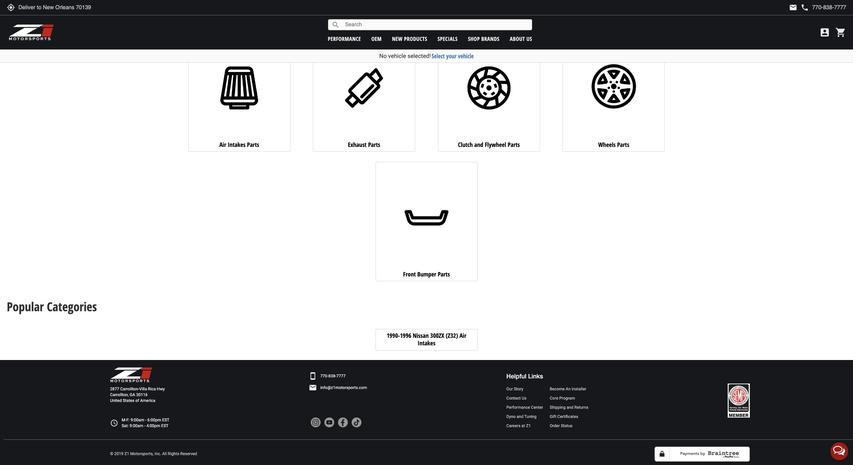Task type: describe. For each thing, give the bounding box(es) containing it.
motorsports,
[[130, 451, 154, 456]]

specials
[[438, 35, 458, 42]]

our story link
[[507, 386, 544, 392]]

6:00pm
[[148, 418, 161, 422]]

smartphone 770-838-7777
[[309, 372, 346, 380]]

no
[[380, 53, 387, 59]]

oem for oem link
[[372, 35, 382, 42]]

performance
[[507, 405, 531, 410]]

search
[[332, 21, 340, 29]]

new products
[[392, 35, 428, 42]]

1990-1996 nissan 300zx (z32) air intakes
[[387, 331, 467, 347]]

&
[[482, 11, 486, 19]]

shipping and returns
[[550, 405, 589, 410]]

reserved
[[181, 451, 197, 456]]

tuning
[[525, 414, 537, 419]]

z1 motorsports logo image
[[9, 24, 54, 41]]

brake
[[487, 11, 501, 19]]

z1 for at
[[527, 424, 531, 428]]

7777
[[337, 374, 346, 378]]

air intakes parts
[[220, 140, 259, 148]]

clutch and flywheel parts
[[459, 140, 520, 148]]

my_location
[[7, 3, 15, 12]]

email info@z1motorsports.com
[[309, 384, 367, 392]]

status
[[561, 424, 573, 428]]

wheels parts
[[599, 140, 630, 148]]

wheels parts link
[[563, 32, 666, 152]]

rights
[[168, 451, 180, 456]]

oem  parts
[[227, 11, 252, 19]]

core program
[[550, 396, 576, 401]]

mail phone
[[790, 3, 810, 12]]

selected!
[[408, 53, 431, 59]]

links
[[529, 372, 544, 380]]

helpful links
[[507, 372, 544, 380]]

dyno and tuning link
[[507, 414, 544, 420]]

0 vertical spatial -
[[145, 418, 147, 422]]

careers
[[507, 424, 521, 428]]

account_box link
[[819, 27, 833, 38]]

0 horizontal spatial intakes
[[228, 140, 246, 148]]

air intakes parts link
[[188, 32, 291, 152]]

30116
[[136, 392, 148, 397]]

us for contact us
[[522, 396, 527, 401]]

performance link
[[328, 35, 361, 42]]

front
[[404, 270, 416, 278]]

new
[[392, 35, 403, 42]]

1990-
[[387, 331, 400, 339]]

m-
[[122, 418, 126, 422]]

flywheel
[[485, 140, 507, 148]]

states
[[123, 398, 134, 403]]

and for returns
[[567, 405, 574, 410]]

suspension
[[344, 11, 371, 19]]

sat:
[[122, 424, 129, 428]]

clutch and flywheel parts link
[[438, 32, 541, 152]]

1996
[[400, 331, 412, 339]]

0 vertical spatial est
[[162, 418, 170, 422]]

categories
[[47, 298, 97, 315]]

access_time
[[110, 419, 118, 427]]

brakes & brake parts
[[464, 11, 515, 19]]

shop brands link
[[468, 35, 500, 42]]

select your vehicle link
[[432, 52, 474, 60]]

gift certificates link
[[550, 414, 589, 420]]

wheels for wheels parts
[[599, 140, 616, 148]]

1990-1996 nissan 300zx (z32) air intakes link
[[376, 329, 478, 350]]

shipping and returns link
[[550, 405, 589, 411]]

facebook link image
[[338, 417, 348, 427]]

suspension parts
[[344, 11, 385, 19]]

mail
[[790, 3, 798, 12]]

front bumper image
[[379, 170, 475, 266]]

core program link
[[550, 395, 589, 401]]

united
[[110, 398, 122, 403]]

exhaust image
[[316, 40, 413, 136]]

performance center
[[507, 405, 544, 410]]

access_time m-f: 9:00am - 6:00pm est sat: 9:00am - 4:00pm est
[[110, 418, 170, 428]]

gift
[[550, 414, 557, 419]]

4:00pm
[[147, 424, 160, 428]]

order status
[[550, 424, 573, 428]]

center
[[532, 405, 544, 410]]

wheels for wheels / tires parts
[[591, 11, 608, 19]]



Task type: locate. For each thing, give the bounding box(es) containing it.
careers at z1
[[507, 424, 531, 428]]

1 vertical spatial wheels
[[599, 140, 616, 148]]

carrollton-
[[120, 387, 139, 391]]

program
[[560, 396, 576, 401]]

©
[[110, 451, 113, 456]]

helpful
[[507, 372, 527, 380]]

(z32)
[[446, 331, 459, 339]]

inc.
[[155, 451, 161, 456]]

1 horizontal spatial us
[[527, 35, 533, 42]]

tiktok link image
[[352, 417, 362, 427]]

-
[[145, 418, 147, 422], [144, 424, 146, 428]]

1 vertical spatial z1
[[125, 451, 129, 456]]

0 vertical spatial wheels
[[591, 11, 608, 19]]

clutch and flywheel image
[[441, 40, 538, 136]]

certificates
[[558, 414, 579, 419]]

wheels image
[[566, 40, 663, 136]]

oem  parts link
[[188, 0, 291, 22]]

account_box
[[820, 27, 831, 38]]

f:
[[126, 418, 130, 422]]

838-
[[329, 374, 337, 378]]

carrollton,
[[110, 392, 129, 397]]

of
[[135, 398, 139, 403]]

air inside 1990-1996 nissan 300zx (z32) air intakes
[[460, 331, 467, 339]]

z1 company logo image
[[110, 367, 153, 383]]

front bumper parts link
[[376, 162, 478, 281]]

our story
[[507, 387, 524, 391]]

1 horizontal spatial oem
[[372, 35, 382, 42]]

1 vertical spatial oem
[[372, 35, 382, 42]]

intakes
[[228, 140, 246, 148], [418, 339, 436, 347]]

9:00am right 'sat:' at the left
[[130, 424, 143, 428]]

about
[[510, 35, 526, 42]]

z1
[[527, 424, 531, 428], [125, 451, 129, 456]]

shopping_cart link
[[835, 27, 847, 38]]

shipping
[[550, 405, 566, 410]]

clutch
[[459, 140, 473, 148]]

sema member logo image
[[729, 384, 751, 418]]

contact us
[[507, 396, 527, 401]]

770-838-7777 link
[[321, 373, 346, 379]]

brands
[[482, 35, 500, 42]]

phone link
[[802, 3, 847, 12]]

1 vertical spatial us
[[522, 396, 527, 401]]

performance
[[328, 35, 361, 42]]

at
[[522, 424, 526, 428]]

products
[[405, 35, 428, 42]]

0 vertical spatial intakes
[[228, 140, 246, 148]]

est right 4:00pm
[[161, 424, 169, 428]]

brakes & brake parts link
[[438, 0, 541, 22]]

0 vertical spatial us
[[527, 35, 533, 42]]

- left 4:00pm
[[144, 424, 146, 428]]

1 horizontal spatial intakes
[[418, 339, 436, 347]]

dyno and tuning
[[507, 414, 537, 419]]

shop
[[468, 35, 480, 42]]

2 horizontal spatial and
[[567, 405, 574, 410]]

smartphone
[[309, 372, 317, 380]]

vehicle
[[458, 52, 474, 60], [389, 53, 407, 59]]

and right dyno
[[517, 414, 524, 419]]

suspension parts link
[[313, 0, 416, 22]]

vehicle right no
[[389, 53, 407, 59]]

vehicle right your
[[458, 52, 474, 60]]

1 vertical spatial -
[[144, 424, 146, 428]]

0 horizontal spatial us
[[522, 396, 527, 401]]

2019
[[114, 451, 124, 456]]

0 horizontal spatial vehicle
[[389, 53, 407, 59]]

rica
[[148, 387, 156, 391]]

returns
[[575, 405, 589, 410]]

z1 right at
[[527, 424, 531, 428]]

air
[[220, 140, 226, 148], [460, 331, 467, 339]]

Search search field
[[340, 19, 532, 30]]

become
[[550, 387, 565, 391]]

instagram link image
[[311, 417, 321, 427]]

wheels inside wheels / tires parts link
[[591, 11, 608, 19]]

- left 6:00pm
[[145, 418, 147, 422]]

and down core program link
[[567, 405, 574, 410]]

us for about us
[[527, 35, 533, 42]]

us
[[527, 35, 533, 42], [522, 396, 527, 401]]

shopping_cart
[[836, 27, 847, 38]]

core
[[550, 396, 559, 401]]

1 vertical spatial and
[[567, 405, 574, 410]]

2877
[[110, 387, 119, 391]]

about us link
[[510, 35, 533, 42]]

oem link
[[372, 35, 382, 42]]

wheels / tires parts
[[591, 11, 638, 19]]

hwy
[[157, 387, 165, 391]]

info@z1motorsports.com
[[321, 385, 367, 390]]

installer
[[572, 387, 587, 391]]

vehicle inside no vehicle selected! select your vehicle
[[389, 53, 407, 59]]

0 vertical spatial z1
[[527, 424, 531, 428]]

z1 right "2019"
[[125, 451, 129, 456]]

wheels inside wheels parts link
[[599, 140, 616, 148]]

careers at z1 link
[[507, 423, 544, 429]]

1 horizontal spatial air
[[460, 331, 467, 339]]

specials link
[[438, 35, 458, 42]]

oem
[[227, 11, 238, 19], [372, 35, 382, 42]]

wheels / tires parts link
[[563, 0, 666, 22]]

300zx
[[431, 331, 445, 339]]

become an installer
[[550, 387, 587, 391]]

shop brands
[[468, 35, 500, 42]]

oem for oem  parts
[[227, 11, 238, 19]]

1 vertical spatial air
[[460, 331, 467, 339]]

0 horizontal spatial air
[[220, 140, 226, 148]]

0 horizontal spatial z1
[[125, 451, 129, 456]]

0 vertical spatial oem
[[227, 11, 238, 19]]

est right 6:00pm
[[162, 418, 170, 422]]

contact us link
[[507, 395, 544, 401]]

new products link
[[392, 35, 428, 42]]

1 vertical spatial intakes
[[418, 339, 436, 347]]

exhaust parts link
[[313, 32, 416, 152]]

0 horizontal spatial oem
[[227, 11, 238, 19]]

info@z1motorsports.com link
[[321, 385, 367, 391]]

air intakes image
[[191, 40, 288, 136]]

2 vertical spatial and
[[517, 414, 524, 419]]

performance center link
[[507, 405, 544, 411]]

no vehicle selected! select your vehicle
[[380, 52, 474, 60]]

est
[[162, 418, 170, 422], [161, 424, 169, 428]]

9:00am right 'f:'
[[131, 418, 144, 422]]

us right about
[[527, 35, 533, 42]]

and for flywheel
[[475, 140, 484, 148]]

1 vertical spatial 9:00am
[[130, 424, 143, 428]]

0 vertical spatial air
[[220, 140, 226, 148]]

villa
[[139, 387, 147, 391]]

and
[[475, 140, 484, 148], [567, 405, 574, 410], [517, 414, 524, 419]]

become an installer link
[[550, 386, 589, 392]]

770-
[[321, 374, 329, 378]]

z1 for 2019
[[125, 451, 129, 456]]

and right the "clutch" at the right top
[[475, 140, 484, 148]]

1 vertical spatial est
[[161, 424, 169, 428]]

nissan
[[413, 331, 429, 339]]

1 horizontal spatial z1
[[527, 424, 531, 428]]

exhaust parts
[[348, 140, 381, 148]]

1 horizontal spatial and
[[517, 414, 524, 419]]

us down our story link
[[522, 396, 527, 401]]

and for tuning
[[517, 414, 524, 419]]

1 horizontal spatial vehicle
[[458, 52, 474, 60]]

0 vertical spatial and
[[475, 140, 484, 148]]

america
[[140, 398, 155, 403]]

0 vertical spatial 9:00am
[[131, 418, 144, 422]]

0 horizontal spatial and
[[475, 140, 484, 148]]

/
[[609, 11, 612, 19]]

order status link
[[550, 423, 589, 429]]

select
[[432, 52, 445, 60]]

gift certificates
[[550, 414, 579, 419]]

intakes inside 1990-1996 nissan 300zx (z32) air intakes
[[418, 339, 436, 347]]

youtube link image
[[324, 417, 335, 427]]



Task type: vqa. For each thing, say whether or not it's contained in the screenshot.
Apartment, Suite or Bldg. text box
no



